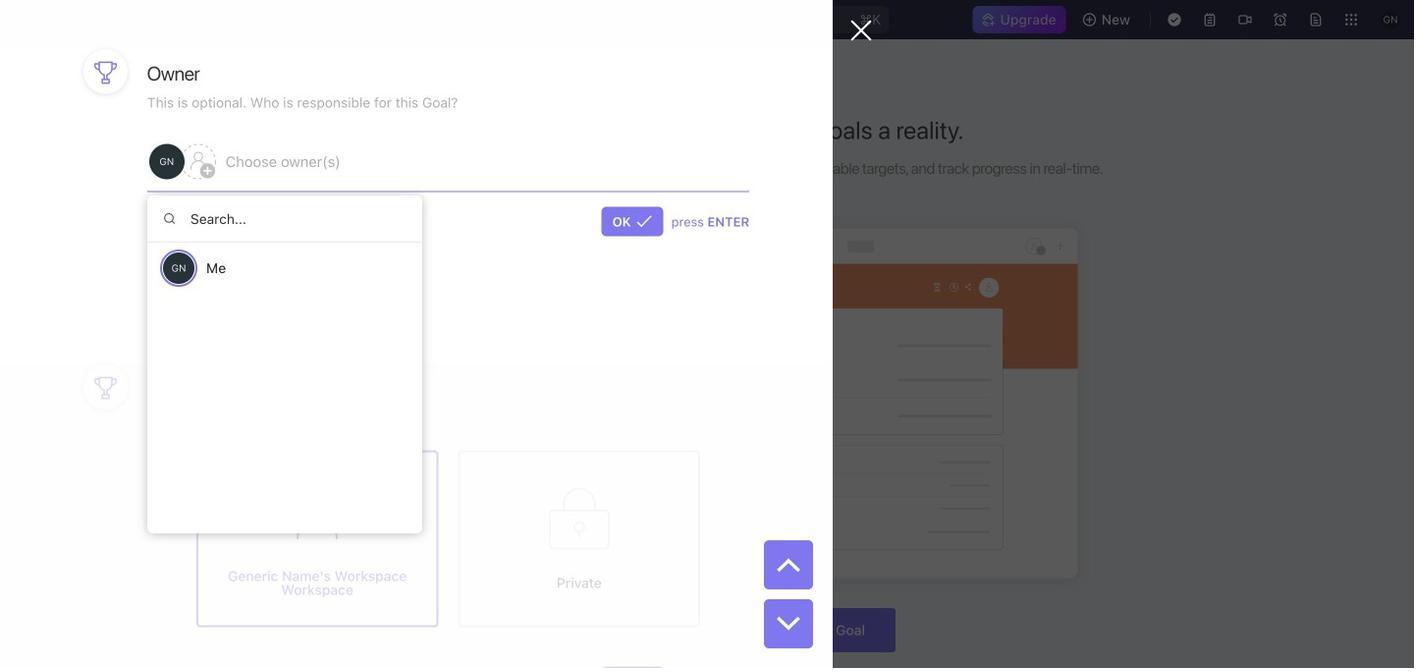 Task type: locate. For each thing, give the bounding box(es) containing it.
dialog
[[0, 0, 872, 668]]

tree
[[8, 442, 242, 574]]

Search... text field
[[147, 195, 422, 243]]



Task type: vqa. For each thing, say whether or not it's contained in the screenshot.
tree in Sidebar navigation
yes



Task type: describe. For each thing, give the bounding box(es) containing it.
sidebar navigation
[[0, 39, 251, 668]]

tree inside sidebar navigation
[[8, 442, 242, 574]]



